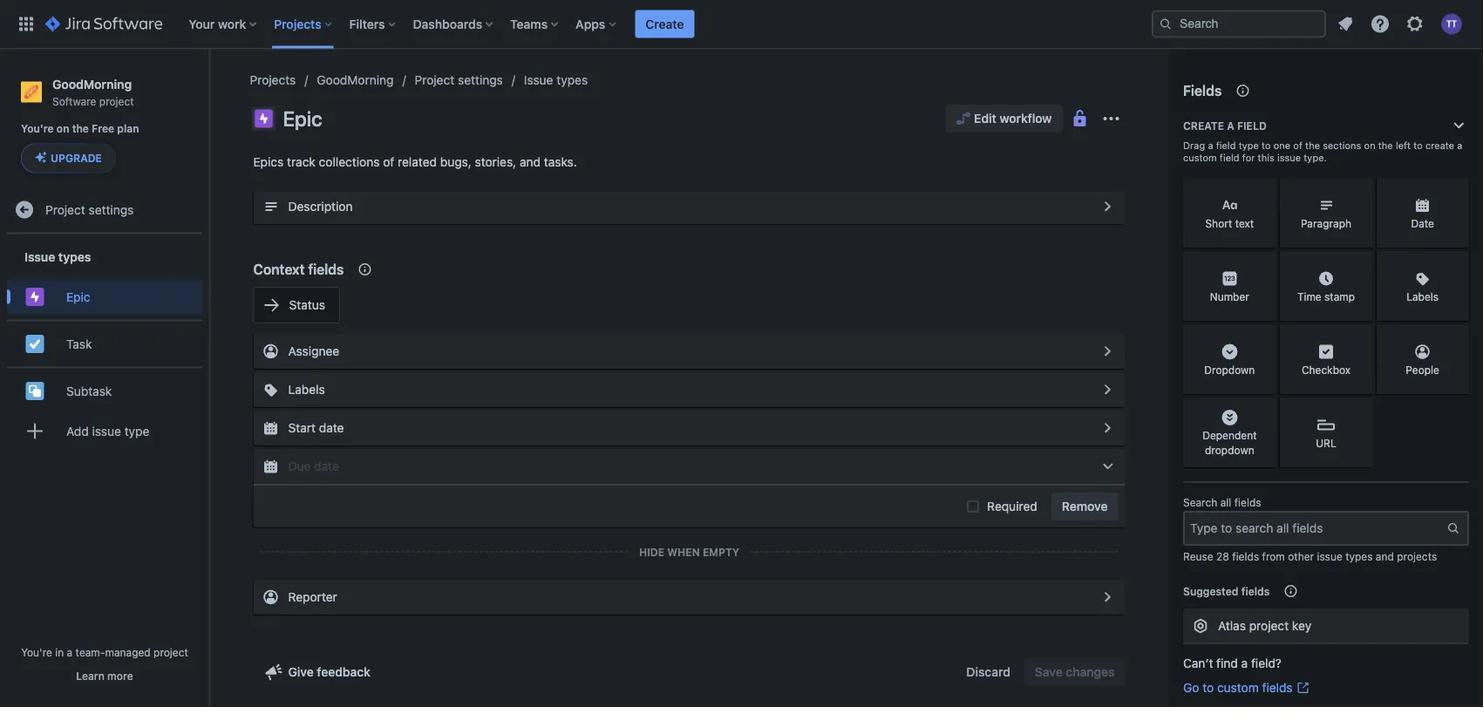 Task type: describe. For each thing, give the bounding box(es) containing it.
stamp
[[1325, 290, 1355, 302]]

reporter
[[288, 590, 337, 604]]

you're on the free plan
[[21, 123, 139, 135]]

create for create a field
[[1183, 119, 1224, 132]]

appswitcher icon image
[[16, 14, 37, 34]]

0 vertical spatial project settings link
[[415, 70, 503, 91]]

0 horizontal spatial issue
[[24, 249, 55, 264]]

edit workflow
[[974, 111, 1052, 126]]

subtask
[[66, 384, 112, 398]]

1 vertical spatial custom
[[1217, 681, 1259, 695]]

text
[[1235, 217, 1254, 229]]

dependent
[[1203, 429, 1257, 442]]

0 horizontal spatial project settings
[[45, 202, 134, 217]]

more information about the fields image
[[1232, 80, 1253, 101]]

of inside "drag a field type to one of the sections on the left to create a custom field for this issue type."
[[1293, 140, 1303, 151]]

this link will be opened in a new tab image
[[1296, 681, 1310, 695]]

more information image for number
[[1254, 253, 1274, 274]]

atlas
[[1218, 619, 1246, 633]]

go to custom fields
[[1183, 681, 1293, 695]]

related
[[398, 155, 437, 169]]

teams button
[[505, 10, 565, 38]]

0 vertical spatial epic
[[283, 106, 322, 131]]

search
[[1183, 497, 1217, 509]]

custom inside "drag a field type to one of the sections on the left to create a custom field for this issue type."
[[1183, 152, 1217, 163]]

dropdown
[[1205, 444, 1254, 456]]

fields
[[1183, 82, 1222, 99]]

more information image for dropdown
[[1254, 326, 1274, 347]]

people
[[1406, 364, 1439, 376]]

you're for you're in a team-managed project
[[21, 646, 52, 658]]

discard button
[[956, 658, 1021, 686]]

search image
[[1159, 17, 1173, 31]]

2 vertical spatial field
[[1220, 152, 1240, 163]]

you're in a team-managed project
[[21, 646, 188, 658]]

type inside "drag a field type to one of the sections on the left to create a custom field for this issue type."
[[1239, 140, 1259, 151]]

drag
[[1183, 140, 1205, 151]]

open field configuration image for assignee
[[1097, 341, 1118, 362]]

create button
[[635, 10, 694, 38]]

open field configuration image for description
[[1097, 196, 1118, 217]]

sections
[[1323, 140, 1361, 151]]

due
[[288, 459, 311, 473]]

more information image for paragraph
[[1350, 180, 1371, 201]]

your profile and settings image
[[1441, 14, 1462, 34]]

field for create
[[1237, 119, 1267, 132]]

0 vertical spatial settings
[[458, 73, 503, 87]]

date for start date
[[319, 421, 344, 435]]

assignee button
[[253, 334, 1125, 369]]

projects link
[[250, 70, 296, 91]]

software
[[52, 95, 96, 107]]

field for drag
[[1216, 140, 1236, 151]]

filters
[[349, 17, 385, 31]]

your work
[[189, 17, 246, 31]]

work
[[218, 17, 246, 31]]

apps button
[[570, 10, 623, 38]]

more information image for checkbox
[[1350, 326, 1371, 347]]

your work button
[[183, 10, 264, 38]]

upgrade
[[51, 152, 102, 164]]

from
[[1262, 550, 1285, 562]]

notifications image
[[1335, 14, 1356, 34]]

0 horizontal spatial on
[[57, 123, 69, 135]]

stories,
[[475, 155, 516, 169]]

projects button
[[269, 10, 339, 38]]

1 horizontal spatial to
[[1262, 140, 1271, 151]]

can't
[[1183, 656, 1213, 671]]

issue type icon image
[[253, 108, 274, 129]]

date
[[1411, 217, 1434, 229]]

dependent dropdown
[[1203, 429, 1257, 456]]

1 vertical spatial of
[[383, 155, 394, 169]]

track
[[287, 155, 316, 169]]

learn more
[[76, 670, 133, 682]]

reuse
[[1183, 550, 1213, 562]]

tasks.
[[544, 155, 577, 169]]

for
[[1242, 152, 1255, 163]]

fields left more information about the context fields image
[[308, 261, 344, 278]]

go to custom fields link
[[1183, 679, 1310, 697]]

hide
[[639, 546, 664, 558]]

time
[[1297, 290, 1322, 302]]

epics
[[253, 155, 284, 169]]

0 horizontal spatial project
[[45, 202, 85, 217]]

suggested fields
[[1183, 585, 1270, 597]]

1 vertical spatial settings
[[89, 202, 134, 217]]

workflow
[[1000, 111, 1052, 126]]

checkbox
[[1302, 364, 1351, 376]]

more
[[107, 670, 133, 682]]

2 horizontal spatial issue
[[1317, 550, 1343, 562]]

28
[[1216, 550, 1229, 562]]

number
[[1210, 290, 1249, 302]]

when
[[667, 546, 700, 558]]

this
[[1258, 152, 1275, 163]]

issue inside button
[[92, 424, 121, 438]]

1 vertical spatial types
[[58, 249, 91, 264]]

projects for projects dropdown button
[[274, 17, 321, 31]]

more information about the suggested fields image
[[1280, 581, 1301, 602]]

add
[[66, 424, 89, 438]]

sidebar navigation image
[[190, 70, 228, 105]]

paragraph
[[1301, 217, 1352, 229]]

0 horizontal spatial to
[[1203, 681, 1214, 695]]

a right the in
[[67, 646, 73, 658]]

due date
[[288, 459, 339, 473]]

a right create
[[1457, 140, 1463, 151]]

more information image for dependent dropdown
[[1254, 399, 1274, 420]]

context fields
[[253, 261, 344, 278]]

labels button
[[253, 372, 1125, 407]]

more options image
[[1101, 108, 1122, 129]]

atlas project key button
[[1183, 609, 1469, 643]]

settings image
[[1405, 14, 1426, 34]]

start date
[[288, 421, 344, 435]]

1 horizontal spatial the
[[1305, 140, 1320, 151]]

edit
[[974, 111, 996, 126]]

issue inside "drag a field type to one of the sections on the left to create a custom field for this issue type."
[[1277, 152, 1301, 163]]

1 horizontal spatial project
[[154, 646, 188, 658]]

epic link
[[7, 279, 202, 314]]



Task type: vqa. For each thing, say whether or not it's contained in the screenshot.
'Date'
yes



Task type: locate. For each thing, give the bounding box(es) containing it.
project settings link down dashboards dropdown button
[[415, 70, 503, 91]]

2 you're from the top
[[21, 646, 52, 658]]

goodmorning for goodmorning
[[317, 73, 394, 87]]

1 horizontal spatial project settings
[[415, 73, 503, 87]]

labels up "start"
[[288, 382, 325, 397]]

issue types
[[524, 73, 588, 87], [24, 249, 91, 264]]

teams
[[510, 17, 548, 31]]

projects
[[1397, 550, 1437, 562]]

suggested
[[1183, 585, 1239, 597]]

project right the managed
[[154, 646, 188, 658]]

open field configuration image for start date
[[1097, 418, 1118, 439]]

collections
[[319, 155, 380, 169]]

0 horizontal spatial create
[[646, 17, 684, 31]]

the left left
[[1378, 140, 1393, 151]]

to right left
[[1414, 140, 1423, 151]]

group
[[7, 234, 202, 459]]

and left projects
[[1376, 550, 1394, 562]]

of left the related
[[383, 155, 394, 169]]

issue right add
[[92, 424, 121, 438]]

0 vertical spatial create
[[646, 17, 684, 31]]

0 vertical spatial issue
[[524, 73, 553, 87]]

0 vertical spatial project settings
[[415, 73, 503, 87]]

dashboards button
[[408, 10, 500, 38]]

custom down can't find a field?
[[1217, 681, 1259, 695]]

all
[[1220, 497, 1231, 509]]

fields right 28
[[1232, 550, 1259, 562]]

type down subtask link
[[124, 424, 149, 438]]

0 vertical spatial issue
[[1277, 152, 1301, 163]]

reuse 28 fields from other issue types and projects
[[1183, 550, 1437, 562]]

1 open field configuration image from the top
[[1097, 196, 1118, 217]]

upgrade button
[[22, 144, 115, 172]]

0 vertical spatial type
[[1239, 140, 1259, 151]]

on up upgrade "button"
[[57, 123, 69, 135]]

1 horizontal spatial issue
[[524, 73, 553, 87]]

date right due at left
[[314, 459, 339, 473]]

0 vertical spatial projects
[[274, 17, 321, 31]]

1 horizontal spatial on
[[1364, 140, 1376, 151]]

1 horizontal spatial more information image
[[1350, 253, 1371, 274]]

start
[[288, 421, 316, 435]]

1 horizontal spatial create
[[1183, 119, 1224, 132]]

epic right 'issue type icon'
[[283, 106, 322, 131]]

epic
[[283, 106, 322, 131], [66, 289, 90, 304]]

plan
[[117, 123, 139, 135]]

give feedback button
[[253, 658, 381, 686]]

projects inside dropdown button
[[274, 17, 321, 31]]

jira software image
[[45, 14, 162, 34], [45, 14, 162, 34]]

open field configuration image inside description button
[[1097, 196, 1118, 217]]

project settings link down upgrade
[[7, 192, 202, 227]]

of right one
[[1293, 140, 1303, 151]]

settings down dashboards dropdown button
[[458, 73, 503, 87]]

0 horizontal spatial of
[[383, 155, 394, 169]]

free
[[92, 123, 114, 135]]

project inside atlas project key button
[[1249, 619, 1289, 633]]

1 vertical spatial issue
[[92, 424, 121, 438]]

0 horizontal spatial issue
[[92, 424, 121, 438]]

create right apps dropdown button
[[646, 17, 684, 31]]

issue right other
[[1317, 550, 1343, 562]]

0 horizontal spatial issue types
[[24, 249, 91, 264]]

0 horizontal spatial project
[[99, 95, 134, 107]]

0 vertical spatial custom
[[1183, 152, 1217, 163]]

0 horizontal spatial and
[[520, 155, 541, 169]]

create up the drag
[[1183, 119, 1224, 132]]

field?
[[1251, 656, 1282, 671]]

0 vertical spatial project
[[99, 95, 134, 107]]

issue types for issue types link
[[524, 73, 588, 87]]

assignee
[[288, 344, 339, 358]]

remove
[[1062, 499, 1108, 514]]

labels inside button
[[288, 382, 325, 397]]

create for create
[[646, 17, 684, 31]]

in
[[55, 646, 64, 658]]

more information image up "stamp"
[[1350, 253, 1371, 274]]

types down type to search all fields text field
[[1345, 550, 1373, 562]]

1 vertical spatial project
[[1249, 619, 1289, 633]]

banner containing your work
[[0, 0, 1483, 49]]

custom down the drag
[[1183, 152, 1217, 163]]

0 horizontal spatial settings
[[89, 202, 134, 217]]

types down the primary element
[[557, 73, 588, 87]]

goodmorning up software
[[52, 77, 132, 91]]

settings
[[458, 73, 503, 87], [89, 202, 134, 217]]

issue types for group containing issue types
[[24, 249, 91, 264]]

add issue type
[[66, 424, 149, 438]]

2 horizontal spatial the
[[1378, 140, 1393, 151]]

goodmorning down filters
[[317, 73, 394, 87]]

left
[[1396, 140, 1411, 151]]

1 vertical spatial field
[[1216, 140, 1236, 151]]

more information about the context fields image
[[354, 259, 375, 280]]

a right find
[[1241, 656, 1248, 671]]

goodmorning link
[[317, 70, 394, 91]]

url
[[1316, 437, 1336, 449]]

epic inside group
[[66, 289, 90, 304]]

1 vertical spatial more information image
[[1254, 326, 1274, 347]]

to right "go" in the bottom right of the page
[[1203, 681, 1214, 695]]

1 vertical spatial and
[[1376, 550, 1394, 562]]

more information image up dependent
[[1254, 399, 1274, 420]]

issue types up "epic" link
[[24, 249, 91, 264]]

field left for
[[1220, 152, 1240, 163]]

1 vertical spatial issue types
[[24, 249, 91, 264]]

settings down upgrade
[[89, 202, 134, 217]]

a down more information about the fields icon
[[1227, 119, 1234, 132]]

1 vertical spatial on
[[1364, 140, 1376, 151]]

types up "epic" link
[[58, 249, 91, 264]]

required
[[987, 499, 1037, 514]]

edit workflow button
[[946, 105, 1062, 133]]

2 vertical spatial types
[[1345, 550, 1373, 562]]

empty
[[703, 546, 739, 558]]

issue
[[1277, 152, 1301, 163], [92, 424, 121, 438], [1317, 550, 1343, 562]]

project down dashboards
[[415, 73, 455, 87]]

1 vertical spatial issue
[[24, 249, 55, 264]]

project
[[99, 95, 134, 107], [1249, 619, 1289, 633], [154, 646, 188, 658]]

fields left more information about the suggested fields image
[[1241, 585, 1270, 597]]

fields left "this link will be opened in a new tab" image
[[1262, 681, 1293, 695]]

1 horizontal spatial goodmorning
[[317, 73, 394, 87]]

2 horizontal spatial to
[[1414, 140, 1423, 151]]

4 open field configuration image from the top
[[1097, 418, 1118, 439]]

open field configuration image inside assignee button
[[1097, 341, 1118, 362]]

1 vertical spatial type
[[124, 424, 149, 438]]

project left key
[[1249, 619, 1289, 633]]

and for tasks.
[[520, 155, 541, 169]]

0 horizontal spatial goodmorning
[[52, 77, 132, 91]]

task
[[66, 337, 92, 351]]

start date button
[[253, 411, 1125, 446]]

issue types inside group
[[24, 249, 91, 264]]

group containing issue types
[[7, 234, 202, 459]]

fields right all
[[1234, 497, 1261, 509]]

0 horizontal spatial more information image
[[1254, 326, 1274, 347]]

key
[[1292, 619, 1312, 633]]

1 horizontal spatial epic
[[283, 106, 322, 131]]

dropdown
[[1204, 364, 1255, 376]]

status
[[289, 298, 325, 312]]

issue up "epic" link
[[24, 249, 55, 264]]

epics track collections of related bugs, stories, and tasks.
[[253, 155, 577, 169]]

1 horizontal spatial settings
[[458, 73, 503, 87]]

1 you're from the top
[[21, 123, 54, 135]]

the up type.
[[1305, 140, 1320, 151]]

0 vertical spatial date
[[319, 421, 344, 435]]

primary element
[[10, 0, 1152, 48]]

project down upgrade "button"
[[45, 202, 85, 217]]

1 vertical spatial project settings
[[45, 202, 134, 217]]

1 horizontal spatial of
[[1293, 140, 1303, 151]]

projects for projects link
[[250, 73, 296, 87]]

and for projects
[[1376, 550, 1394, 562]]

to up this
[[1262, 140, 1271, 151]]

5 open field configuration image from the top
[[1097, 587, 1118, 608]]

type.
[[1304, 152, 1327, 163]]

1 vertical spatial project settings link
[[7, 192, 202, 227]]

goodmorning
[[317, 73, 394, 87], [52, 77, 132, 91]]

help image
[[1370, 14, 1391, 34]]

1 vertical spatial you're
[[21, 646, 52, 658]]

0 vertical spatial and
[[520, 155, 541, 169]]

0 vertical spatial project
[[415, 73, 455, 87]]

1 vertical spatial epic
[[66, 289, 90, 304]]

issue down one
[[1277, 152, 1301, 163]]

1 horizontal spatial labels
[[1407, 290, 1439, 302]]

2 vertical spatial project
[[154, 646, 188, 658]]

type
[[1239, 140, 1259, 151], [124, 424, 149, 438]]

0 horizontal spatial types
[[58, 249, 91, 264]]

3 open field configuration image from the top
[[1097, 379, 1118, 400]]

description button
[[253, 189, 1125, 224]]

project settings
[[415, 73, 503, 87], [45, 202, 134, 217]]

2 open field configuration image from the top
[[1097, 341, 1118, 362]]

1 horizontal spatial issue
[[1277, 152, 1301, 163]]

close field configuration image
[[1097, 456, 1118, 477]]

on inside "drag a field type to one of the sections on the left to create a custom field for this issue type."
[[1364, 140, 1376, 151]]

fields
[[308, 261, 344, 278], [1234, 497, 1261, 509], [1232, 550, 1259, 562], [1241, 585, 1270, 597], [1262, 681, 1293, 695]]

1 vertical spatial create
[[1183, 119, 1224, 132]]

on
[[57, 123, 69, 135], [1364, 140, 1376, 151]]

discard
[[966, 665, 1010, 679]]

add issue type image
[[24, 421, 45, 441]]

banner
[[0, 0, 1483, 49]]

add issue type button
[[7, 414, 202, 448]]

you're up upgrade "button"
[[21, 123, 54, 135]]

projects up projects link
[[274, 17, 321, 31]]

epic up task
[[66, 289, 90, 304]]

issue
[[524, 73, 553, 87], [24, 249, 55, 264]]

create inside button
[[646, 17, 684, 31]]

2 vertical spatial issue
[[1317, 550, 1343, 562]]

you're
[[21, 123, 54, 135], [21, 646, 52, 658]]

issue down the teams popup button
[[524, 73, 553, 87]]

more information image up paragraph in the right of the page
[[1350, 180, 1371, 201]]

you're left the in
[[21, 646, 52, 658]]

more information image up "dropdown"
[[1254, 326, 1274, 347]]

issue types down the teams popup button
[[524, 73, 588, 87]]

labels
[[1407, 290, 1439, 302], [288, 382, 325, 397]]

time stamp
[[1297, 290, 1355, 302]]

0 vertical spatial labels
[[1407, 290, 1439, 302]]

apps
[[576, 17, 605, 31]]

date
[[319, 421, 344, 435], [314, 459, 339, 473]]

you're for you're on the free plan
[[21, 123, 54, 135]]

1 vertical spatial date
[[314, 459, 339, 473]]

short text
[[1205, 217, 1254, 229]]

more information image
[[1350, 180, 1371, 201], [1254, 253, 1274, 274], [1350, 326, 1371, 347], [1254, 399, 1274, 420]]

date right "start"
[[319, 421, 344, 435]]

and left tasks.
[[520, 155, 541, 169]]

issue types link
[[524, 70, 588, 91]]

1 horizontal spatial types
[[557, 73, 588, 87]]

and
[[520, 155, 541, 169], [1376, 550, 1394, 562]]

your
[[189, 17, 215, 31]]

team-
[[76, 646, 105, 658]]

give
[[288, 665, 314, 679]]

date for due date
[[314, 459, 339, 473]]

create
[[1426, 140, 1454, 151]]

project up plan
[[99, 95, 134, 107]]

date inside button
[[319, 421, 344, 435]]

1 horizontal spatial and
[[1376, 550, 1394, 562]]

reporter button
[[253, 580, 1125, 615]]

0 horizontal spatial project settings link
[[7, 192, 202, 227]]

more information image down text
[[1254, 253, 1274, 274]]

2 horizontal spatial types
[[1345, 550, 1373, 562]]

field up for
[[1237, 119, 1267, 132]]

projects up 'issue type icon'
[[250, 73, 296, 87]]

0 vertical spatial more information image
[[1350, 253, 1371, 274]]

open field configuration image
[[1097, 196, 1118, 217], [1097, 341, 1118, 362], [1097, 379, 1118, 400], [1097, 418, 1118, 439], [1097, 587, 1118, 608]]

1 vertical spatial labels
[[288, 382, 325, 397]]

on right sections
[[1364, 140, 1376, 151]]

open field configuration image inside reporter button
[[1097, 587, 1118, 608]]

labels down the date
[[1407, 290, 1439, 302]]

one
[[1274, 140, 1291, 151]]

open field configuration image for reporter
[[1097, 587, 1118, 608]]

learn
[[76, 670, 104, 682]]

0 horizontal spatial labels
[[288, 382, 325, 397]]

create
[[646, 17, 684, 31], [1183, 119, 1224, 132]]

other
[[1288, 550, 1314, 562]]

more information image for time stamp
[[1350, 253, 1371, 274]]

hide when empty
[[639, 546, 739, 558]]

bugs,
[[440, 155, 472, 169]]

field down create a field
[[1216, 140, 1236, 151]]

type inside button
[[124, 424, 149, 438]]

drag a field type to one of the sections on the left to create a custom field for this issue type.
[[1183, 140, 1463, 163]]

the left free in the top left of the page
[[72, 123, 89, 135]]

1 vertical spatial projects
[[250, 73, 296, 87]]

0 vertical spatial issue types
[[524, 73, 588, 87]]

project settings down dashboards dropdown button
[[415, 73, 503, 87]]

find
[[1216, 656, 1238, 671]]

Search field
[[1152, 10, 1326, 38]]

to
[[1262, 140, 1271, 151], [1414, 140, 1423, 151], [1203, 681, 1214, 695]]

1 horizontal spatial project settings link
[[415, 70, 503, 91]]

0 vertical spatial on
[[57, 123, 69, 135]]

0 vertical spatial you're
[[21, 123, 54, 135]]

0 horizontal spatial type
[[124, 424, 149, 438]]

Type to search all fields text field
[[1185, 513, 1447, 544]]

2 horizontal spatial project
[[1249, 619, 1289, 633]]

goodmorning inside goodmorning software project
[[52, 77, 132, 91]]

the
[[72, 123, 89, 135], [1305, 140, 1320, 151], [1378, 140, 1393, 151]]

open field configuration image inside start date button
[[1097, 418, 1118, 439]]

filters button
[[344, 10, 402, 38]]

subtask link
[[7, 373, 202, 408]]

goodmorning for goodmorning software project
[[52, 77, 132, 91]]

custom
[[1183, 152, 1217, 163], [1217, 681, 1259, 695]]

more information image
[[1350, 253, 1371, 274], [1254, 326, 1274, 347]]

epic group
[[7, 274, 202, 319]]

1 horizontal spatial type
[[1239, 140, 1259, 151]]

learn more button
[[76, 669, 133, 683]]

0 vertical spatial types
[[557, 73, 588, 87]]

1 vertical spatial project
[[45, 202, 85, 217]]

dashboards
[[413, 17, 482, 31]]

type up for
[[1239, 140, 1259, 151]]

projects
[[274, 17, 321, 31], [250, 73, 296, 87]]

a right the drag
[[1208, 140, 1213, 151]]

0 horizontal spatial the
[[72, 123, 89, 135]]

0 vertical spatial of
[[1293, 140, 1303, 151]]

open field configuration image inside labels button
[[1097, 379, 1118, 400]]

project inside goodmorning software project
[[99, 95, 134, 107]]

atlas project key
[[1218, 619, 1312, 633]]

1 horizontal spatial project
[[415, 73, 455, 87]]

open field configuration image for labels
[[1097, 379, 1118, 400]]

1 horizontal spatial issue types
[[524, 73, 588, 87]]

can't find a field?
[[1183, 656, 1282, 671]]

project settings down upgrade
[[45, 202, 134, 217]]

more information image down "stamp"
[[1350, 326, 1371, 347]]

0 vertical spatial field
[[1237, 119, 1267, 132]]

0 horizontal spatial epic
[[66, 289, 90, 304]]



